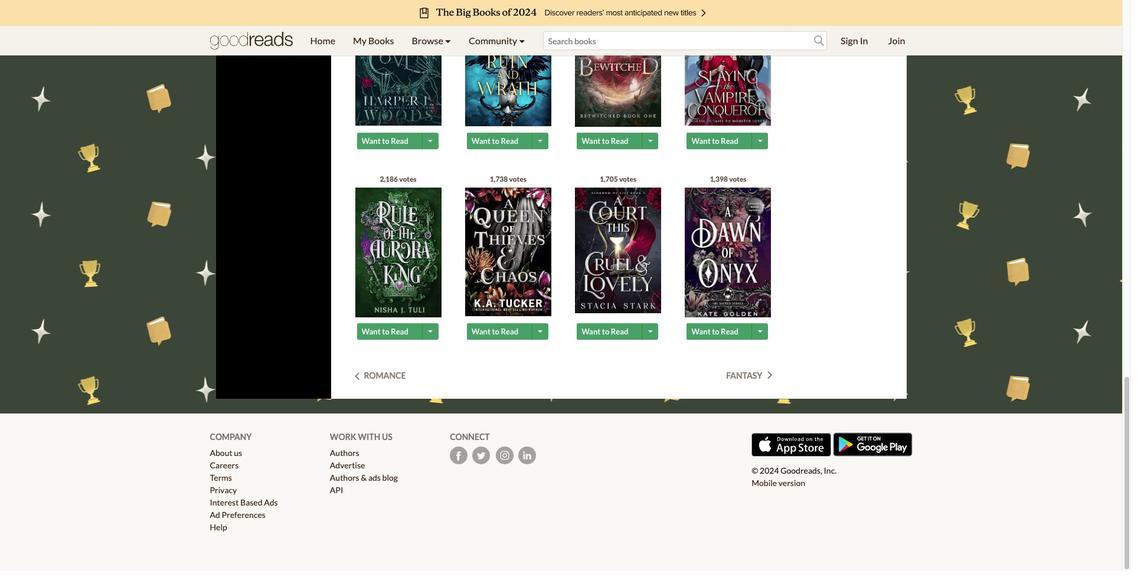 Task type: describe. For each thing, give the bounding box(es) containing it.
votes for 1,738 votes
[[509, 175, 527, 183]]

mobile
[[752, 478, 777, 488]]

bewitched by laura thalassa image
[[575, 0, 661, 127]]

home
[[310, 35, 335, 46]]

my
[[353, 35, 367, 46]]

1,738
[[490, 175, 508, 183]]

api link
[[330, 485, 343, 495]]

advertise
[[330, 460, 365, 470]]

download app for android image
[[833, 433, 913, 457]]

community ▾
[[469, 35, 525, 46]]

slaying the vampire conqueror by carissa broadbent image
[[685, 0, 771, 126]]

mobile version link
[[752, 478, 805, 488]]

goodreads on twitter image
[[472, 447, 490, 464]]

sign in link
[[832, 26, 877, 56]]

1,398 votes
[[710, 175, 747, 183]]

0 vertical spatial us
[[382, 432, 392, 442]]

privacy link
[[210, 485, 237, 495]]

a dawn of onyx by kate  golden image
[[685, 188, 771, 324]]

fall of ruin and wrath by jennifer l. armentrout image
[[465, 0, 551, 126]]

1,398
[[710, 175, 728, 183]]

&
[[361, 473, 367, 483]]

ads
[[368, 473, 381, 483]]

interest
[[210, 498, 239, 508]]

goodreads on linkedin image
[[519, 447, 536, 464]]

help link
[[210, 522, 227, 532]]

connect
[[450, 432, 490, 442]]

1,705 votes
[[600, 175, 637, 183]]

authors link
[[330, 448, 359, 458]]

work
[[330, 432, 356, 442]]

authors advertise authors & ads blog api
[[330, 448, 398, 495]]

votes for 2,186 votes
[[399, 175, 417, 183]]

Search books text field
[[543, 31, 827, 50]]

inc.
[[824, 466, 837, 476]]

menu containing home
[[301, 26, 534, 56]]

2 authors from the top
[[330, 473, 359, 483]]

▾ for community ▾
[[519, 35, 525, 46]]

careers link
[[210, 460, 239, 470]]

home link
[[301, 26, 344, 56]]

ad
[[210, 510, 220, 520]]

about
[[210, 448, 232, 458]]

my books
[[353, 35, 394, 46]]

terms link
[[210, 473, 232, 483]]

based
[[240, 498, 262, 508]]

work with us
[[330, 432, 392, 442]]

2,186 votes
[[380, 175, 417, 183]]

browse ▾
[[412, 35, 451, 46]]

a queen of thieves & chaos by k.a. tucker image
[[465, 188, 551, 317]]

company
[[210, 432, 252, 442]]

community
[[469, 35, 517, 46]]

api
[[330, 485, 343, 495]]

about us careers terms privacy interest based ads ad preferences help
[[210, 448, 278, 532]]

with
[[358, 432, 380, 442]]

romance
[[364, 371, 406, 381]]

2024
[[760, 466, 779, 476]]

advertise link
[[330, 460, 365, 470]]



Task type: locate. For each thing, give the bounding box(es) containing it.
in
[[860, 35, 868, 46]]

votes right "1,705"
[[619, 175, 637, 183]]

download app for ios image
[[752, 433, 831, 457]]

votes right "1,398"
[[729, 175, 747, 183]]

sign
[[841, 35, 858, 46]]

interest based ads link
[[210, 498, 278, 508]]

rule of the aurora king by nisha j. tuli image
[[355, 188, 441, 319]]

romance link
[[355, 371, 406, 381]]

2 ▾ from the left
[[519, 35, 525, 46]]

ad preferences link
[[210, 510, 266, 520]]

help
[[210, 522, 227, 532]]

votes right 1,738 on the left top
[[509, 175, 527, 183]]

▾ for browse ▾
[[445, 35, 451, 46]]

sign in
[[841, 35, 868, 46]]

to
[[382, 136, 389, 146], [492, 136, 499, 146], [602, 136, 609, 146], [712, 136, 720, 146], [382, 327, 389, 336], [492, 327, 499, 336], [602, 327, 609, 336], [712, 327, 720, 336]]

menu
[[301, 26, 534, 56]]

0 horizontal spatial ▾
[[445, 35, 451, 46]]

us right with
[[382, 432, 392, 442]]

goodreads on instagram image
[[496, 447, 514, 464]]

want to read
[[362, 136, 408, 146], [472, 136, 518, 146], [582, 136, 629, 146], [692, 136, 739, 146], [362, 327, 408, 336], [472, 327, 518, 336], [582, 327, 629, 336], [692, 327, 739, 336]]

4 votes from the left
[[729, 175, 747, 183]]

1 vertical spatial us
[[234, 448, 242, 458]]

▾ right "community"
[[519, 35, 525, 46]]

1 horizontal spatial us
[[382, 432, 392, 442]]

join link
[[879, 26, 914, 56]]

preferences
[[222, 510, 266, 520]]

want
[[362, 136, 381, 146], [472, 136, 491, 146], [582, 136, 601, 146], [692, 136, 711, 146], [362, 327, 381, 336], [472, 327, 491, 336], [582, 327, 601, 336], [692, 327, 711, 336]]

▾ right browse
[[445, 35, 451, 46]]

votes for 1,705 votes
[[619, 175, 637, 183]]

goodreads,
[[781, 466, 822, 476]]

© 2024 goodreads, inc. mobile version
[[752, 466, 837, 488]]

the most anticipated books of 2024 image
[[89, 0, 1034, 26]]

▾
[[445, 35, 451, 46], [519, 35, 525, 46]]

2 votes from the left
[[509, 175, 527, 183]]

blog
[[382, 473, 398, 483]]

authors
[[330, 448, 359, 458], [330, 473, 359, 483]]

1 horizontal spatial ▾
[[519, 35, 525, 46]]

0 vertical spatial authors
[[330, 448, 359, 458]]

about us link
[[210, 448, 242, 458]]

books
[[368, 35, 394, 46]]

us inside about us careers terms privacy interest based ads ad preferences help
[[234, 448, 242, 458]]

terms
[[210, 473, 232, 483]]

community ▾ button
[[460, 26, 534, 56]]

1 authors from the top
[[330, 448, 359, 458]]

version
[[779, 478, 805, 488]]

authors down the advertise
[[330, 473, 359, 483]]

us right 'about'
[[234, 448, 242, 458]]

1 vertical spatial authors
[[330, 473, 359, 483]]

1,738 votes
[[490, 175, 527, 183]]

1 ▾ from the left
[[445, 35, 451, 46]]

want to read button
[[357, 133, 424, 149], [467, 133, 534, 149], [577, 133, 644, 149], [687, 133, 754, 149], [357, 323, 424, 340], [467, 323, 534, 340], [577, 323, 644, 340], [687, 323, 754, 340]]

read
[[391, 136, 408, 146], [501, 136, 518, 146], [611, 136, 629, 146], [721, 136, 739, 146], [391, 327, 408, 336], [501, 327, 518, 336], [611, 327, 629, 336], [721, 327, 739, 336]]

browse ▾ button
[[403, 26, 460, 56]]

us
[[382, 432, 392, 442], [234, 448, 242, 458]]

the coven by harper l. woods image
[[355, 0, 441, 126]]

3 votes from the left
[[619, 175, 637, 183]]

0 horizontal spatial us
[[234, 448, 242, 458]]

2,186
[[380, 175, 398, 183]]

votes for 1,398 votes
[[729, 175, 747, 183]]

votes
[[399, 175, 417, 183], [509, 175, 527, 183], [619, 175, 637, 183], [729, 175, 747, 183]]

privacy
[[210, 485, 237, 495]]

fantasy link
[[726, 371, 772, 381]]

votes right 2,186
[[399, 175, 417, 183]]

careers
[[210, 460, 239, 470]]

authors & ads blog link
[[330, 473, 398, 483]]

1,705
[[600, 175, 618, 183]]

join
[[888, 35, 905, 46]]

a court this cruel & lovely by stacia stark image
[[575, 188, 661, 314]]

ads
[[264, 498, 278, 508]]

goodreads on facebook image
[[450, 447, 468, 464]]

1 votes from the left
[[399, 175, 417, 183]]

authors up the advertise
[[330, 448, 359, 458]]

my books link
[[344, 26, 403, 56]]

©
[[752, 466, 758, 476]]

browse
[[412, 35, 443, 46]]

fantasy
[[726, 371, 763, 381]]

Search for books to add to your shelves search field
[[543, 31, 827, 50]]



Task type: vqa. For each thing, say whether or not it's contained in the screenshot.
the top us
yes



